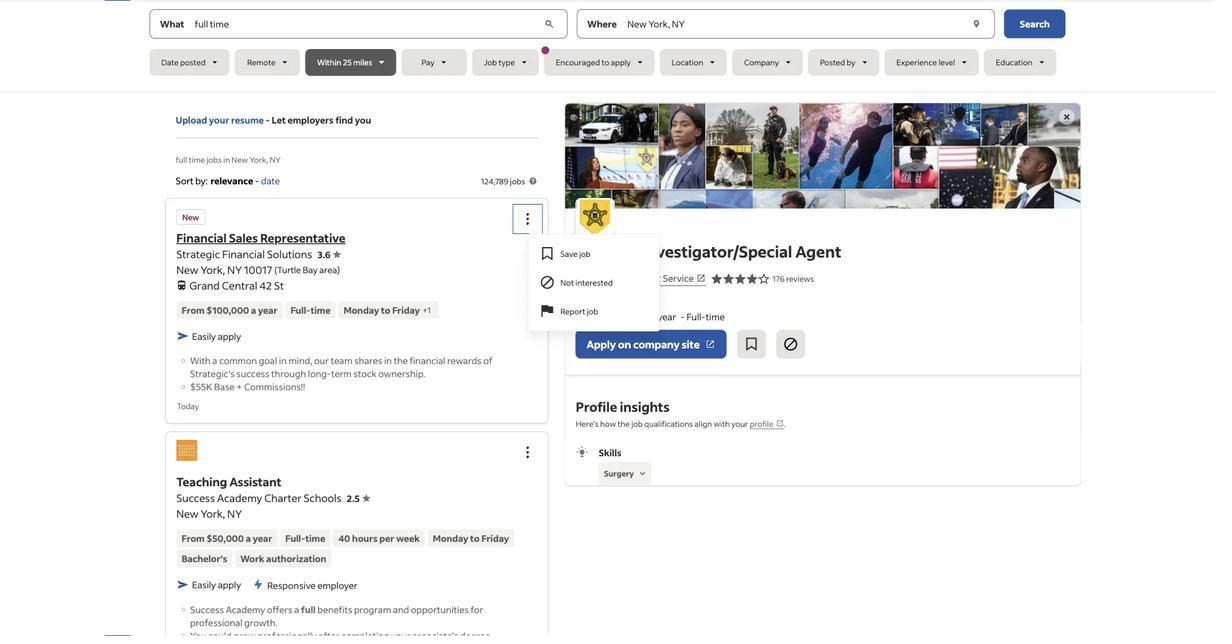 Task type: vqa. For each thing, say whether or not it's contained in the screenshot.
New York, NY's York,
yes



Task type: locate. For each thing, give the bounding box(es) containing it.
0 vertical spatial the
[[394, 355, 408, 366]]

2 from from the top
[[182, 533, 205, 545]]

0 horizontal spatial clear image
[[543, 17, 556, 30]]

financial sales representative button
[[176, 231, 346, 246]]

york, up the date
[[250, 154, 268, 165]]

1 vertical spatial easily apply
[[192, 580, 241, 591]]

1 vertical spatial from
[[182, 533, 205, 545]]

upload your resume link
[[176, 113, 264, 127]]

new down sort
[[182, 212, 199, 222]]

clear element left search button
[[970, 17, 984, 30]]

0 vertical spatial from
[[182, 305, 205, 316]]

0 vertical spatial friday
[[392, 305, 420, 316]]

criminal investigator/special agent
[[576, 241, 842, 262]]

united states secret service logo image
[[565, 103, 1081, 209], [576, 198, 615, 238]]

academy down teaching assistant
[[217, 492, 262, 505]]

1 vertical spatial full
[[301, 604, 316, 616]]

2 vertical spatial to
[[470, 533, 480, 545]]

success academy charter schools
[[176, 492, 342, 505]]

1 easily apply from the top
[[192, 330, 241, 342]]

3.6 out of five stars rating image
[[318, 249, 341, 261]]

1 horizontal spatial friday
[[482, 533, 509, 545]]

1 clear element from the left
[[543, 17, 556, 30]]

your right upload
[[209, 114, 229, 126]]

1 horizontal spatial full
[[301, 604, 316, 616]]

1 vertical spatial full-time
[[285, 533, 325, 545]]

agent
[[796, 241, 842, 262]]

year
[[258, 305, 278, 316], [658, 311, 676, 323], [253, 533, 272, 545]]

year up "work"
[[253, 533, 272, 545]]

york, up grand
[[201, 263, 225, 277]]

clear image left search button
[[970, 17, 984, 30]]

2 vertical spatial job
[[631, 419, 643, 429]]

our
[[314, 355, 329, 366]]

friday
[[392, 305, 420, 316], [482, 533, 509, 545]]

academy up the growth.
[[226, 604, 265, 616]]

financial sales representative group
[[514, 205, 660, 332]]

financial
[[176, 231, 227, 246], [222, 248, 265, 261]]

0 vertical spatial easily
[[192, 330, 216, 342]]

apply inside "popup button"
[[611, 57, 631, 67]]

1 vertical spatial york,
[[201, 263, 225, 277]]

to for monday to friday
[[470, 533, 480, 545]]

jobs up by:
[[207, 154, 222, 165]]

york, up $50,000
[[201, 508, 225, 521]]

opportunities
[[411, 604, 469, 616]]

united
[[576, 273, 604, 284]]

united states secret service link
[[576, 272, 706, 286]]

today
[[177, 401, 199, 412]]

full down responsive employer
[[301, 604, 316, 616]]

1
[[428, 305, 431, 315]]

report job button
[[529, 297, 659, 326]]

how
[[600, 419, 616, 429]]

0 vertical spatial academy
[[217, 492, 262, 505]]

find
[[336, 114, 353, 126]]

ny up the date
[[270, 154, 281, 165]]

0 vertical spatial job
[[579, 249, 591, 259]]

job down insights
[[631, 419, 643, 429]]

full
[[176, 154, 187, 165], [301, 604, 316, 616]]

$55k
[[190, 381, 212, 393]]

in up through
[[279, 355, 287, 366]]

search button
[[1004, 9, 1066, 38]]

full-time
[[291, 305, 331, 316], [285, 533, 325, 545]]

the inside the with a common goal in mind, our team shares in the financial rewards of strategic's success through long-term stock ownership. $55k base + commissions!!
[[394, 355, 408, 366]]

clear image for what
[[543, 17, 556, 30]]

clear element up encouraged
[[543, 17, 556, 30]]

the
[[394, 355, 408, 366], [618, 419, 630, 429]]

apply up common
[[218, 330, 241, 342]]

job right report
[[587, 306, 599, 316]]

2 clear element from the left
[[970, 17, 984, 30]]

a up strategic's
[[212, 355, 217, 366]]

from down grand
[[182, 305, 205, 316]]

new for new york, ny
[[176, 508, 198, 521]]

secret
[[634, 273, 661, 284]]

employer
[[318, 580, 358, 592]]

easily apply down bachelor's
[[192, 580, 241, 591]]

1 vertical spatial jobs
[[510, 176, 525, 186]]

0 horizontal spatial to
[[381, 305, 391, 316]]

None search field
[[150, 9, 1066, 81]]

2 clear image from the left
[[970, 17, 984, 30]]

time down 4 out of 5 stars. link to 176 company reviews (opens in a new tab) image
[[706, 311, 725, 323]]

to inside encouraged to apply "popup button"
[[602, 57, 610, 67]]

10017
[[244, 263, 272, 277]]

from up bachelor's
[[182, 533, 205, 545]]

Where field
[[625, 9, 969, 38]]

york, for new york, ny 10017 ( turtle bay area )
[[201, 263, 225, 277]]

0 vertical spatial monday
[[344, 305, 379, 316]]

transit information image
[[176, 278, 187, 291]]

1 vertical spatial job
[[587, 306, 599, 316]]

1 vertical spatial success
[[190, 604, 224, 616]]

40
[[339, 533, 350, 545]]

+ up 'financial'
[[423, 305, 428, 315]]

1 horizontal spatial clear image
[[970, 17, 984, 30]]

1 clear image from the left
[[543, 17, 556, 30]]

0 vertical spatial easily apply
[[192, 330, 241, 342]]

full- up site on the right
[[687, 311, 706, 323]]

level
[[939, 57, 956, 67]]

2.5
[[347, 493, 360, 505]]

you
[[355, 114, 371, 126]]

0 vertical spatial full
[[176, 154, 187, 165]]

monday
[[344, 305, 379, 316], [433, 533, 469, 545]]

0 vertical spatial +
[[423, 305, 428, 315]]

monday for monday to friday
[[433, 533, 469, 545]]

encouraged to apply button
[[542, 46, 655, 76]]

the up "ownership."
[[394, 355, 408, 366]]

academy
[[217, 492, 262, 505], [226, 604, 265, 616]]

job actions menu is collapsed image
[[520, 445, 536, 461]]

0 vertical spatial to
[[602, 57, 610, 67]]

monday right week at the bottom left
[[433, 533, 469, 545]]

a right the 'offers'
[[294, 604, 299, 616]]

+ inside monday to friday + 1
[[423, 305, 428, 315]]

full-time up authorization
[[285, 533, 325, 545]]

0 horizontal spatial your
[[209, 114, 229, 126]]

1 vertical spatial friday
[[482, 533, 509, 545]]

ny up "grand central 42 st"
[[227, 263, 242, 277]]

clear element for where
[[970, 17, 984, 30]]

report
[[561, 306, 586, 316]]

2 vertical spatial york,
[[201, 508, 225, 521]]

easily up with
[[192, 330, 216, 342]]

profile insights
[[576, 398, 670, 415]]

the right 'how'
[[618, 419, 630, 429]]

rewards
[[447, 355, 482, 366]]

success down teaching
[[176, 492, 215, 505]]

+
[[423, 305, 428, 315], [236, 381, 242, 393]]

surgery
[[604, 469, 634, 479]]

1 horizontal spatial your
[[731, 419, 748, 429]]

time down area at the top left of page
[[311, 305, 331, 316]]

+ right base
[[236, 381, 242, 393]]

1 vertical spatial +
[[236, 381, 242, 393]]

0 vertical spatial success
[[176, 492, 215, 505]]

surgery button
[[599, 462, 651, 486]]

full- down the bay
[[291, 305, 311, 316]]

grand central 42 st
[[190, 279, 284, 293]]

not interested button
[[529, 268, 659, 297]]

close job details image
[[1059, 109, 1075, 125]]

base
[[214, 381, 235, 393]]

full- up authorization
[[285, 533, 306, 545]]

new for new york, ny 10017 ( turtle bay area )
[[176, 263, 198, 277]]

bachelor's
[[182, 553, 227, 565]]

new for new
[[182, 212, 199, 222]]

profile
[[750, 419, 773, 429]]

clear element
[[543, 17, 556, 30], [970, 17, 984, 30]]

1 vertical spatial academy
[[226, 604, 265, 616]]

ny up from $50,000 a year
[[227, 508, 242, 521]]

0 vertical spatial apply
[[611, 57, 631, 67]]

none search field containing what
[[150, 9, 1066, 81]]

-
[[266, 114, 270, 126], [255, 175, 259, 187], [610, 311, 614, 323], [681, 311, 685, 323]]

your right the with
[[731, 419, 748, 429]]

in up "ownership."
[[384, 355, 392, 366]]

2 vertical spatial ny
[[227, 508, 242, 521]]

academy for offers
[[226, 604, 265, 616]]

clear image
[[543, 17, 556, 30], [970, 17, 984, 30]]

interested
[[576, 277, 613, 288]]

teaching
[[176, 475, 227, 490]]

0 horizontal spatial full
[[176, 154, 187, 165]]

1 vertical spatial ny
[[227, 263, 242, 277]]

0 horizontal spatial jobs
[[207, 154, 222, 165]]

clear image up encouraged
[[543, 17, 556, 30]]

a
[[251, 305, 256, 316], [651, 311, 656, 323], [212, 355, 217, 366], [246, 533, 251, 545], [294, 604, 299, 616]]

apply up success academy offers a full
[[218, 580, 241, 591]]

save this job image
[[744, 337, 760, 352]]

representative
[[260, 231, 346, 246]]

friday for monday to friday
[[482, 533, 509, 545]]

job right save
[[579, 249, 591, 259]]

1 vertical spatial to
[[381, 305, 391, 316]]

experience
[[897, 57, 937, 67]]

1 vertical spatial monday
[[433, 533, 469, 545]]

job
[[579, 249, 591, 259], [587, 306, 599, 316], [631, 419, 643, 429]]

1 horizontal spatial jobs
[[510, 176, 525, 186]]

2 horizontal spatial to
[[602, 57, 610, 67]]

42
[[260, 279, 272, 293]]

new up transit information icon
[[176, 263, 198, 277]]

1 from from the top
[[182, 305, 205, 316]]

+ inside the with a common goal in mind, our team shares in the financial rewards of strategic's success through long-term stock ownership. $55k base + commissions!!
[[236, 381, 242, 393]]

mind,
[[289, 355, 312, 366]]

monday up the shares
[[344, 305, 379, 316]]

full-time down the bay
[[291, 305, 331, 316]]

0 horizontal spatial friday
[[392, 305, 420, 316]]

benefits program and opportunities for professional growth.
[[190, 604, 483, 629]]

0 horizontal spatial the
[[394, 355, 408, 366]]

124,789 jobs
[[481, 176, 525, 186]]

skills
[[599, 447, 621, 458]]

remote
[[247, 57, 276, 67]]

0 horizontal spatial +
[[236, 381, 242, 393]]

full up sort
[[176, 154, 187, 165]]

1 vertical spatial easily
[[192, 580, 216, 591]]

term
[[331, 368, 352, 380]]

clear element for what
[[543, 17, 556, 30]]

financial up strategic
[[176, 231, 227, 246]]

offers
[[267, 604, 293, 616]]

to
[[602, 57, 610, 67], [381, 305, 391, 316], [470, 533, 480, 545]]

save
[[561, 249, 578, 259]]

1 vertical spatial the
[[618, 419, 630, 429]]

success up professional
[[190, 604, 224, 616]]

success for success academy offers a full
[[190, 604, 224, 616]]

states
[[606, 273, 632, 284]]

apply down 'where'
[[611, 57, 631, 67]]

missing qualification image
[[637, 468, 648, 480]]

time up authorization
[[306, 533, 325, 545]]

job type
[[484, 57, 515, 67]]

with
[[714, 419, 730, 429]]

jobs
[[207, 154, 222, 165], [510, 176, 525, 186]]

full-time for solutions
[[291, 305, 331, 316]]

0 horizontal spatial clear element
[[543, 17, 556, 30]]

jobs left help icon at the left of page
[[510, 176, 525, 186]]

year down 42
[[258, 305, 278, 316]]

easily down bachelor's
[[192, 580, 216, 591]]

1 horizontal spatial +
[[423, 305, 428, 315]]

from for new york, ny
[[182, 533, 205, 545]]

1 horizontal spatial clear element
[[970, 17, 984, 30]]

1 horizontal spatial to
[[470, 533, 480, 545]]

0 vertical spatial full-time
[[291, 305, 331, 316]]

teaching assistant button
[[176, 475, 281, 490]]

financial down sales on the left of page
[[222, 248, 265, 261]]

easily apply
[[192, 330, 241, 342], [192, 580, 241, 591]]

your
[[209, 114, 229, 126], [731, 419, 748, 429]]

a right $111,157
[[651, 311, 656, 323]]

ny for new york, ny
[[227, 508, 242, 521]]

year for success academy charter schools
[[253, 533, 272, 545]]

new down teaching
[[176, 508, 198, 521]]

1 horizontal spatial monday
[[433, 533, 469, 545]]

sort by: relevance - date
[[176, 175, 280, 187]]

0 horizontal spatial monday
[[344, 305, 379, 316]]

apply
[[587, 338, 616, 351]]

easily apply down $100,000 in the left of the page
[[192, 330, 241, 342]]

save job button
[[529, 239, 659, 268]]

monday to friday + 1
[[344, 305, 431, 316]]

124,789
[[481, 176, 509, 186]]

location button
[[660, 49, 727, 76]]

in up sort by: relevance - date
[[223, 154, 230, 165]]

What field
[[192, 9, 542, 38]]

york, for new york, ny
[[201, 508, 225, 521]]



Task type: describe. For each thing, give the bounding box(es) containing it.
hours
[[352, 533, 378, 545]]

friday for monday to friday + 1
[[392, 305, 420, 316]]

2 vertical spatial apply
[[218, 580, 241, 591]]

sort
[[176, 175, 194, 187]]

date
[[261, 175, 280, 187]]

insights
[[620, 398, 670, 415]]

ny for new york, ny 10017 ( turtle bay area )
[[227, 263, 242, 277]]

4 out of 5 stars. link to 176 company reviews (opens in a new tab) image
[[711, 271, 770, 287]]

criminal
[[576, 241, 639, 262]]

$52,921 - $111,157 a year - full-time
[[576, 311, 725, 323]]

1 vertical spatial financial
[[222, 248, 265, 261]]

upload your resume - let employers find you
[[176, 114, 371, 126]]

save job
[[561, 249, 591, 259]]

- left let
[[266, 114, 270, 126]]

to for encouraged to apply
[[602, 57, 610, 67]]

year for strategic financial solutions
[[258, 305, 278, 316]]

encouraged to apply
[[556, 57, 631, 67]]

program
[[354, 604, 391, 616]]

responsive
[[267, 580, 316, 592]]

solutions
[[267, 248, 312, 261]]

profile link
[[750, 419, 784, 429]]

where
[[588, 18, 617, 30]]

qualifications
[[644, 419, 693, 429]]

176
[[773, 274, 785, 284]]

date posted button
[[150, 49, 230, 76]]

2 easily from the top
[[192, 580, 216, 591]]

location
[[672, 57, 704, 67]]

clear image for where
[[970, 17, 984, 30]]

1 vertical spatial your
[[731, 419, 748, 429]]

from for new york, ny 10017
[[182, 305, 205, 316]]

0 vertical spatial your
[[209, 114, 229, 126]]

here's
[[576, 419, 599, 429]]

0 vertical spatial ny
[[270, 154, 281, 165]]

- up site on the right
[[681, 311, 685, 323]]

$111,157
[[616, 311, 649, 323]]

financial
[[410, 355, 446, 366]]

help icon image
[[528, 176, 538, 187]]

company button
[[733, 49, 803, 76]]

job
[[484, 57, 497, 67]]

0 vertical spatial jobs
[[207, 154, 222, 165]]

strategic's
[[190, 368, 235, 380]]

let
[[272, 114, 286, 126]]

2 easily apply from the top
[[192, 580, 241, 591]]

$50,000
[[207, 533, 244, 545]]

job actions image
[[520, 211, 536, 227]]

not interested
[[561, 277, 613, 288]]

reviews
[[786, 274, 814, 284]]

and
[[393, 604, 409, 616]]

0 horizontal spatial in
[[223, 154, 230, 165]]

job for save job
[[579, 249, 591, 259]]

within
[[317, 57, 341, 67]]

date posted
[[161, 57, 206, 67]]

goal
[[259, 355, 277, 366]]

ownership.
[[379, 368, 426, 380]]

a right $100,000 in the left of the page
[[251, 305, 256, 316]]

full- for success academy charter schools
[[285, 533, 306, 545]]

education
[[996, 57, 1033, 67]]

success for success academy charter schools
[[176, 492, 215, 505]]

with a common goal in mind, our team shares in the financial rewards of strategic's success through long-term stock ownership. $55k base + commissions!!
[[190, 355, 493, 393]]

within 25 miles button
[[305, 49, 396, 76]]

academy for charter
[[217, 492, 262, 505]]

$52,921
[[576, 311, 609, 323]]

not
[[561, 277, 574, 288]]

success
[[237, 368, 270, 380]]

176 reviews
[[773, 274, 814, 284]]

1 vertical spatial apply
[[218, 330, 241, 342]]

1 horizontal spatial the
[[618, 419, 630, 429]]

grand
[[190, 279, 220, 293]]

1 easily from the top
[[192, 330, 216, 342]]

turtle
[[277, 264, 301, 276]]

posted by button
[[809, 49, 880, 76]]

25
[[343, 57, 352, 67]]

common
[[219, 355, 257, 366]]

.
[[784, 419, 786, 429]]

2.5 out of five stars rating image
[[347, 493, 370, 505]]

encouraged
[[556, 57, 600, 67]]

service
[[663, 273, 694, 284]]

to for monday to friday + 1
[[381, 305, 391, 316]]

not interested image
[[783, 337, 799, 352]]

a inside the with a common goal in mind, our team shares in the financial rewards of strategic's success through long-term stock ownership. $55k base + commissions!!
[[212, 355, 217, 366]]

through
[[271, 368, 306, 380]]

1 horizontal spatial in
[[279, 355, 287, 366]]

new up relevance
[[232, 154, 248, 165]]

report job
[[561, 306, 599, 316]]

miles
[[354, 57, 372, 67]]

schools
[[304, 492, 342, 505]]

apply on company site button
[[576, 330, 727, 359]]

responsive employer
[[267, 580, 358, 592]]

job for report job
[[587, 306, 599, 316]]

posted
[[180, 57, 206, 67]]

charter
[[264, 492, 302, 505]]

- right $52,921
[[610, 311, 614, 323]]

type
[[499, 57, 515, 67]]

a up "work"
[[246, 533, 251, 545]]

teaching assistant
[[176, 475, 281, 490]]

0 vertical spatial york,
[[250, 154, 268, 165]]

resume
[[231, 114, 264, 126]]

financial sales representative
[[176, 231, 346, 246]]

full-time for charter
[[285, 533, 325, 545]]

pay
[[422, 57, 435, 67]]

with
[[190, 355, 211, 366]]

time up by:
[[189, 154, 205, 165]]

40 hours per week
[[339, 533, 420, 545]]

work authorization
[[240, 553, 327, 565]]

work
[[240, 553, 265, 565]]

growth.
[[244, 617, 278, 629]]

year up company
[[658, 311, 676, 323]]

- left date link
[[255, 175, 259, 187]]

new york, ny
[[176, 508, 242, 521]]

authorization
[[266, 553, 327, 565]]

what
[[160, 18, 184, 30]]

align
[[695, 419, 712, 429]]

pay button
[[402, 49, 467, 76]]

0 vertical spatial financial
[[176, 231, 227, 246]]

experience level
[[897, 57, 956, 67]]

company
[[633, 338, 680, 351]]

2 horizontal spatial in
[[384, 355, 392, 366]]

full- for strategic financial solutions
[[291, 305, 311, 316]]

per
[[380, 533, 394, 545]]

job type button
[[472, 49, 539, 76]]

profile
[[576, 398, 617, 415]]

monday for monday to friday + 1
[[344, 305, 379, 316]]

search
[[1020, 18, 1050, 30]]



